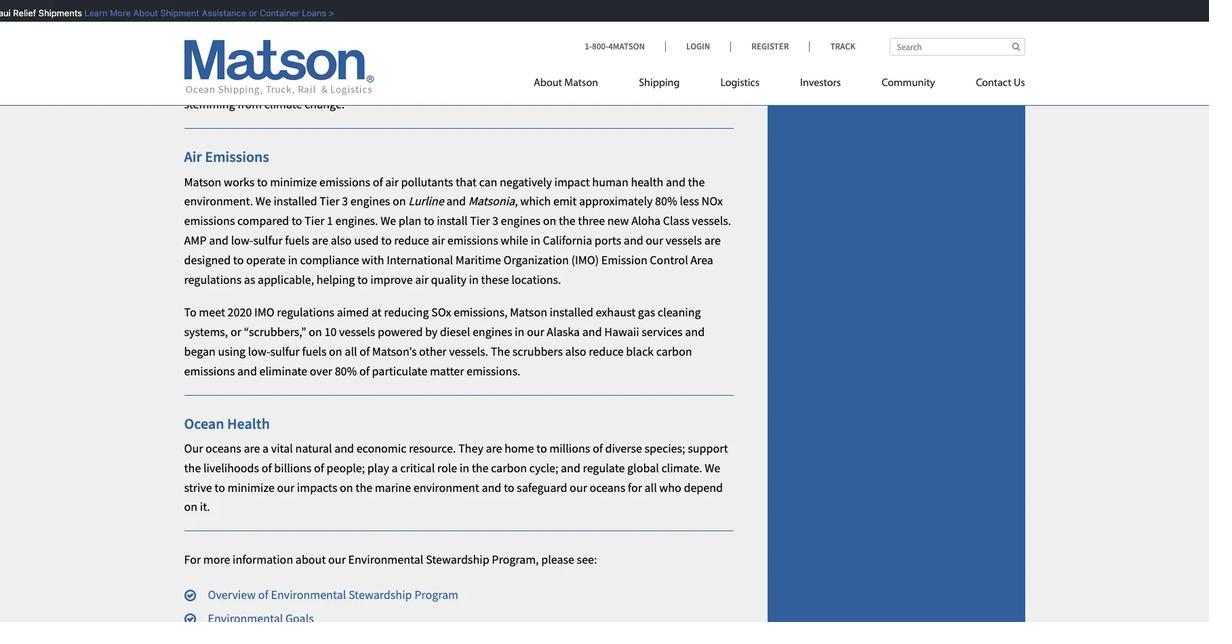 Task type: vqa. For each thing, say whether or not it's contained in the screenshot.
TCFD Report
yes



Task type: locate. For each thing, give the bounding box(es) containing it.
helping
[[317, 272, 355, 287]]

1 vertical spatial also
[[565, 344, 586, 359]]

we
[[226, 38, 241, 54]]

1 vertical spatial or
[[231, 324, 241, 340]]

financial
[[284, 58, 331, 73]]

vessels. down diesel
[[449, 344, 488, 359]]

the up "less" at the top of the page
[[688, 174, 705, 190]]

to down alignment on the top of the page
[[491, 58, 502, 73]]

on inside "in 2021, we conducted a climate change risk assessment in alignment with the principles of the task force on climate-related financial disclosures (tcfd). in addition to outlining our ghg reduction goals, the"
[[184, 58, 197, 73]]

fuels up over at the left bottom of page
[[302, 344, 327, 359]]

sulfur inside , which emit approximately 80% less nox emissions compared to tier 1 engines. we plan to install tier 3 engines on the three new aloha class vessels. amp and low-sulfur fuels are also used to reduce air emissions while in california ports and our vessels are designed to operate in compliance with international maritime organization (imo) emission control area regulations as applicable, helping to improve air quality in these locations.
[[253, 233, 283, 248]]

role
[[437, 460, 457, 476]]

matson inside to meet 2020 imo regulations aimed at reducing sox emissions, matson installed exhaust gas cleaning systems, or "scrubbers," on 10 vessels powered by diesel engines in our alaska and hawaii services and began using low-sulfur fuels on all of matson's other vessels. the scrubbers also reduce black carbon emissions and eliminate over 80% of particulate matter emissions.
[[510, 305, 547, 320]]

species;
[[645, 441, 685, 456]]

our up scrubbers
[[527, 324, 544, 340]]

1 vertical spatial we
[[381, 213, 396, 229]]

with inside , which emit approximately 80% less nox emissions compared to tier 1 engines. we plan to install tier 3 engines on the three new aloha class vessels. amp and low-sulfur fuels are also used to reduce air emissions while in california ports and our vessels are designed to operate in compliance with international maritime organization (imo) emission control area regulations as applicable, helping to improve air quality in these locations.
[[362, 252, 384, 268]]

our down aloha
[[646, 233, 663, 248]]

0 vertical spatial fuels
[[285, 233, 310, 248]]

vessels
[[666, 233, 702, 248], [339, 324, 375, 340]]

0 horizontal spatial in
[[184, 38, 194, 54]]

1 vertical spatial reduce
[[589, 344, 624, 359]]

quality
[[431, 272, 467, 287]]

container
[[255, 7, 295, 18]]

1 vertical spatial minimize
[[228, 480, 275, 495]]

0 vertical spatial vessels.
[[692, 213, 731, 229]]

2 vertical spatial engines
[[473, 324, 512, 340]]

1 horizontal spatial carbon
[[656, 344, 692, 359]]

1 vertical spatial regulations
[[277, 305, 334, 320]]

about matson
[[534, 78, 598, 89]]

0 vertical spatial we
[[256, 194, 271, 209]]

to down addition
[[448, 77, 458, 93]]

the down login link
[[682, 58, 699, 73]]

1 vertical spatial sulfur
[[270, 344, 300, 359]]

0 horizontal spatial vessels
[[339, 324, 375, 340]]

carbon down home
[[491, 460, 527, 476]]

the
[[491, 344, 510, 359]]

regulations up the 10
[[277, 305, 334, 320]]

or left container
[[244, 7, 252, 18]]

and down 'they'
[[482, 480, 501, 495]]

2 horizontal spatial we
[[705, 460, 720, 476]]

2 horizontal spatial matson
[[564, 78, 598, 89]]

reduce
[[394, 233, 429, 248], [589, 344, 624, 359]]

emissions up engines.
[[319, 174, 370, 190]]

in right role
[[460, 460, 469, 476]]

on inside matson works to minimize emissions of air pollutants that can negatively impact human health and the environment. we installed tier 3 engines on
[[393, 194, 406, 209]]

vessels inside , which emit approximately 80% less nox emissions compared to tier 1 engines. we plan to install tier 3 engines on the three new aloha class vessels. amp and low-sulfur fuels are also used to reduce air emissions while in california ports and our vessels are designed to operate in compliance with international maritime organization (imo) emission control area regulations as applicable, helping to improve air quality in these locations.
[[666, 233, 702, 248]]

or down 2020
[[231, 324, 241, 340]]

0 vertical spatial low-
[[231, 233, 253, 248]]

0 vertical spatial all
[[345, 344, 357, 359]]

1 horizontal spatial stewardship
[[426, 552, 489, 568]]

1 vertical spatial vessels.
[[449, 344, 488, 359]]

engines inside , which emit approximately 80% less nox emissions compared to tier 1 engines. we plan to install tier 3 engines on the three new aloha class vessels. amp and low-sulfur fuels are also used to reduce air emissions while in california ports and our vessels are designed to operate in compliance with international maritime organization (imo) emission control area regulations as applicable, helping to improve air quality in these locations.
[[501, 213, 541, 229]]

alaska
[[547, 324, 580, 340]]

0 vertical spatial sulfur
[[253, 233, 283, 248]]

minimize inside our oceans are a vital natural and economic resource. they are home to millions of diverse species; support the livelihoods of billions of people; play a critical role in the carbon cycle; and regulate global climate. we strive to minimize our impacts on the marine environment and to safeguard our oceans for all who depend on it.
[[228, 480, 275, 495]]

of left particulate at the bottom left of the page
[[359, 363, 370, 379]]

all right for
[[645, 480, 657, 495]]

2 horizontal spatial air
[[432, 233, 445, 248]]

reduce down plan on the top left
[[394, 233, 429, 248]]

can
[[479, 174, 497, 190]]

low- down 'compared'
[[231, 233, 253, 248]]

1 vertical spatial environmental
[[271, 587, 346, 603]]

the down play at the bottom of the page
[[356, 480, 372, 495]]

0 vertical spatial reduce
[[394, 233, 429, 248]]

climate-
[[200, 58, 243, 73]]

carbon inside our oceans are a vital natural and economic resource. they are home to millions of diverse species; support the livelihoods of billions of people; play a critical role in the carbon cycle; and regulate global climate. we strive to minimize our impacts on the marine environment and to safeguard our oceans for all who depend on it.
[[491, 460, 527, 476]]

emission
[[601, 252, 647, 268]]

search image
[[1012, 42, 1020, 51]]

of up engines.
[[373, 174, 383, 190]]

reducing
[[384, 305, 429, 320]]

emissions down environment.
[[184, 213, 235, 229]]

logistics
[[721, 78, 760, 89]]

regulations
[[184, 272, 242, 287], [277, 305, 334, 320]]

they
[[458, 441, 483, 456]]

1 horizontal spatial 3
[[492, 213, 498, 229]]

0 horizontal spatial we
[[256, 194, 271, 209]]

(tcfd).
[[393, 58, 431, 73]]

the left 1-
[[563, 38, 580, 54]]

stewardship up program
[[426, 552, 489, 568]]

addition
[[445, 58, 488, 73]]

matson's
[[372, 344, 417, 359]]

are down health
[[244, 441, 260, 456]]

installed
[[274, 194, 317, 209], [550, 305, 593, 320]]

low- down "scrubbers,"
[[248, 344, 270, 359]]

fuels up operate
[[285, 233, 310, 248]]

1 vertical spatial all
[[645, 480, 657, 495]]

0 horizontal spatial 3
[[342, 194, 348, 209]]

1 horizontal spatial with
[[538, 38, 561, 54]]

0 horizontal spatial also
[[331, 233, 352, 248]]

installed inside matson works to minimize emissions of air pollutants that can negatively impact human health and the environment. we installed tier 3 engines on
[[274, 194, 317, 209]]

to left safeguard
[[504, 480, 514, 495]]

stewardship down the for more information about our environmental stewardship program, please see:
[[349, 587, 412, 603]]

vessels.
[[692, 213, 731, 229], [449, 344, 488, 359]]

1 horizontal spatial air
[[415, 272, 429, 287]]

our down related
[[258, 77, 275, 93]]

0 horizontal spatial about
[[128, 7, 153, 18]]

to inside "in 2021, we conducted a climate change risk assessment in alignment with the principles of the task force on climate-related financial disclosures (tcfd). in addition to outlining our ghg reduction goals, the"
[[491, 58, 502, 73]]

0 horizontal spatial climate
[[264, 97, 302, 112]]

climate inside details our governance approach and eﬀorts to manage the business risks and opportunities stemming from climate change.
[[264, 97, 302, 112]]

1 vertical spatial air
[[432, 233, 445, 248]]

0 vertical spatial 80%
[[655, 194, 677, 209]]

pollutants
[[401, 174, 453, 190]]

loans
[[297, 7, 321, 18]]

in
[[184, 38, 194, 54], [433, 58, 443, 73]]

0 vertical spatial 3
[[342, 194, 348, 209]]

1 vertical spatial stewardship
[[349, 587, 412, 603]]

and right risks
[[597, 77, 616, 93]]

vessels down class
[[666, 233, 702, 248]]

0 vertical spatial with
[[538, 38, 561, 54]]

of inside "in 2021, we conducted a climate change risk assessment in alignment with the principles of the task force on climate-related financial disclosures (tcfd). in addition to outlining our ghg reduction goals, the"
[[635, 38, 645, 54]]

0 horizontal spatial stewardship
[[349, 587, 412, 603]]

a left the vital
[[262, 441, 269, 456]]

about
[[128, 7, 153, 18], [534, 78, 562, 89]]

tier inside matson works to minimize emissions of air pollutants that can negatively impact human health and the environment. we installed tier 3 engines on
[[320, 194, 340, 209]]

1 horizontal spatial installed
[[550, 305, 593, 320]]

login
[[686, 41, 710, 52]]

1 vertical spatial 80%
[[335, 363, 357, 379]]

about inside top menu navigation
[[534, 78, 562, 89]]

in inside our oceans are a vital natural and economic resource. they are home to millions of diverse species; support the livelihoods of billions of people; play a critical role in the carbon cycle; and regulate global climate. we strive to minimize our impacts on the marine environment and to safeguard our oceans for all who depend on it.
[[460, 460, 469, 476]]

1 horizontal spatial vessels
[[666, 233, 702, 248]]

0 vertical spatial engines
[[350, 194, 390, 209]]

aloha
[[631, 213, 661, 229]]

in inside to meet 2020 imo regulations aimed at reducing sox emissions, matson installed exhaust gas cleaning systems, or "scrubbers," on 10 vessels powered by diesel engines in our alaska and hawaii services and began using low-sulfur fuels on all of matson's other vessels. the scrubbers also reduce black carbon emissions and eliminate over 80% of particulate matter emissions.
[[515, 324, 524, 340]]

people;
[[327, 460, 365, 476]]

1 vertical spatial oceans
[[590, 480, 625, 495]]

vessels down the aimed
[[339, 324, 375, 340]]

3 inside matson works to minimize emissions of air pollutants that can negatively impact human health and the environment. we installed tier 3 engines on
[[342, 194, 348, 209]]

the down outlining
[[504, 77, 521, 93]]

also down alaska
[[565, 344, 586, 359]]

of inside matson works to minimize emissions of air pollutants that can negatively impact human health and the environment. we installed tier 3 engines on
[[373, 174, 383, 190]]

with inside "in 2021, we conducted a climate change risk assessment in alignment with the principles of the task force on climate-related financial disclosures (tcfd). in addition to outlining our ghg reduction goals, the"
[[538, 38, 561, 54]]

to inside matson works to minimize emissions of air pollutants that can negatively impact human health and the environment. we installed tier 3 engines on
[[257, 174, 268, 190]]

or inside to meet 2020 imo regulations aimed at reducing sox emissions, matson installed exhaust gas cleaning systems, or "scrubbers," on 10 vessels powered by diesel engines in our alaska and hawaii services and began using low-sulfur fuels on all of matson's other vessels. the scrubbers also reduce black carbon emissions and eliminate over 80% of particulate matter emissions.
[[231, 324, 241, 340]]

using
[[218, 344, 246, 359]]

minimize down livelihoods
[[228, 480, 275, 495]]

tcfd
[[701, 58, 728, 73]]

we up 'compared'
[[256, 194, 271, 209]]

fuels
[[285, 233, 310, 248], [302, 344, 327, 359]]

emissions inside to meet 2020 imo regulations aimed at reducing sox emissions, matson installed exhaust gas cleaning systems, or "scrubbers," on 10 vessels powered by diesel engines in our alaska and hawaii services and began using low-sulfur fuels on all of matson's other vessels. the scrubbers also reduce black carbon emissions and eliminate over 80% of particulate matter emissions.
[[184, 363, 235, 379]]

it.
[[200, 499, 210, 515]]

on down which
[[543, 213, 556, 229]]

0 vertical spatial installed
[[274, 194, 317, 209]]

to left 1 on the left of the page
[[292, 213, 302, 229]]

sulfur up operate
[[253, 233, 283, 248]]

0 horizontal spatial 80%
[[335, 363, 357, 379]]

2 vertical spatial matson
[[510, 305, 547, 320]]

1 horizontal spatial we
[[381, 213, 396, 229]]

all inside our oceans are a vital natural and economic resource. they are home to millions of diverse species; support the livelihoods of billions of people; play a critical role in the carbon cycle; and regulate global climate. we strive to minimize our impacts on the marine environment and to safeguard our oceans for all who depend on it.
[[645, 480, 657, 495]]

emissions up maritime
[[447, 233, 498, 248]]

and
[[390, 77, 410, 93], [597, 77, 616, 93], [666, 174, 686, 190], [446, 194, 466, 209], [209, 233, 229, 248], [624, 233, 643, 248], [582, 324, 602, 340], [685, 324, 705, 340], [237, 363, 257, 379], [334, 441, 354, 456], [561, 460, 581, 476], [482, 480, 501, 495]]

1 vertical spatial matson
[[184, 174, 221, 190]]

1 vertical spatial engines
[[501, 213, 541, 229]]

None search field
[[889, 38, 1025, 56]]

0 vertical spatial vessels
[[666, 233, 702, 248]]

0 vertical spatial matson
[[564, 78, 598, 89]]

2 vertical spatial a
[[392, 460, 398, 476]]

air down international
[[415, 272, 429, 287]]

3
[[342, 194, 348, 209], [492, 213, 498, 229]]

global
[[627, 460, 659, 476]]

we left plan on the top left
[[381, 213, 396, 229]]

0 vertical spatial minimize
[[270, 174, 317, 190]]

a up financial
[[300, 38, 306, 54]]

1 horizontal spatial 80%
[[655, 194, 677, 209]]

matson down ghg
[[564, 78, 598, 89]]

0 horizontal spatial regulations
[[184, 272, 242, 287]]

envstewardship lowcarbonfuture gray3 image
[[188, 0, 730, 23]]

low-
[[231, 233, 253, 248], [248, 344, 270, 359]]

our inside details our governance approach and eﬀorts to manage the business risks and opportunities stemming from climate change.
[[258, 77, 275, 93]]

1 horizontal spatial about
[[534, 78, 562, 89]]

the
[[563, 38, 580, 54], [648, 38, 664, 54], [682, 58, 699, 73], [504, 77, 521, 93], [688, 174, 705, 190], [559, 213, 576, 229], [184, 460, 201, 476], [472, 460, 489, 476], [356, 480, 372, 495]]

climate.
[[661, 460, 702, 476]]

the up california at the left top of page
[[559, 213, 576, 229]]

we inside matson works to minimize emissions of air pollutants that can negatively impact human health and the environment. we installed tier 3 engines on
[[256, 194, 271, 209]]

1 vertical spatial installed
[[550, 305, 593, 320]]

of up reduction
[[635, 38, 645, 54]]

0 vertical spatial oceans
[[206, 441, 241, 456]]

minimize
[[270, 174, 317, 190], [228, 480, 275, 495]]

installed up alaska
[[550, 305, 593, 320]]

change.
[[305, 97, 345, 112]]

on up report
[[184, 58, 197, 73]]

with up outlining
[[538, 38, 561, 54]]

0 horizontal spatial matson
[[184, 174, 221, 190]]

1 vertical spatial fuels
[[302, 344, 327, 359]]

,
[[515, 194, 518, 209]]

reduce inside , which emit approximately 80% less nox emissions compared to tier 1 engines. we plan to install tier 3 engines on the three new aloha class vessels. amp and low-sulfur fuels are also used to reduce air emissions while in california ports and our vessels are designed to operate in compliance with international maritime organization (imo) emission control area regulations as applicable, helping to improve air quality in these locations.
[[394, 233, 429, 248]]

over
[[310, 363, 332, 379]]

climate
[[309, 38, 346, 54], [264, 97, 302, 112]]

0 horizontal spatial reduce
[[394, 233, 429, 248]]

0 horizontal spatial installed
[[274, 194, 317, 209]]

of left matson's
[[360, 344, 370, 359]]

0 horizontal spatial or
[[231, 324, 241, 340]]

2 vertical spatial we
[[705, 460, 720, 476]]

1 horizontal spatial regulations
[[277, 305, 334, 320]]

also down 1 on the left of the page
[[331, 233, 352, 248]]

1 vertical spatial about
[[534, 78, 562, 89]]

vessels. inside to meet 2020 imo regulations aimed at reducing sox emissions, matson installed exhaust gas cleaning systems, or "scrubbers," on 10 vessels powered by diesel engines in our alaska and hawaii services and began using low-sulfur fuels on all of matson's other vessels. the scrubbers also reduce black carbon emissions and eliminate over 80% of particulate matter emissions.
[[449, 344, 488, 359]]

0 vertical spatial carbon
[[656, 344, 692, 359]]

oceans down 'regulate'
[[590, 480, 625, 495]]

regulations inside to meet 2020 imo regulations aimed at reducing sox emissions, matson installed exhaust gas cleaning systems, or "scrubbers," on 10 vessels powered by diesel engines in our alaska and hawaii services and began using low-sulfur fuels on all of matson's other vessels. the scrubbers also reduce black carbon emissions and eliminate over 80% of particulate matter emissions.
[[277, 305, 334, 320]]

1 horizontal spatial reduce
[[589, 344, 624, 359]]

cycle;
[[529, 460, 558, 476]]

class
[[663, 213, 690, 229]]

diverse
[[605, 441, 642, 456]]

oceans
[[206, 441, 241, 456], [590, 480, 625, 495]]

emissions,
[[454, 305, 508, 320]]

designed
[[184, 252, 231, 268]]

from
[[238, 97, 262, 112]]

0 horizontal spatial vessels.
[[449, 344, 488, 359]]

change
[[349, 38, 386, 54]]

in left 2021,
[[184, 38, 194, 54]]

environmental down about
[[271, 587, 346, 603]]

3 down the matsonia
[[492, 213, 498, 229]]

climate down governance
[[264, 97, 302, 112]]

1 vertical spatial carbon
[[491, 460, 527, 476]]

in up scrubbers
[[515, 324, 524, 340]]

1 horizontal spatial a
[[300, 38, 306, 54]]

to right works
[[257, 174, 268, 190]]

1 horizontal spatial vessels.
[[692, 213, 731, 229]]

1 horizontal spatial climate
[[309, 38, 346, 54]]

we down support
[[705, 460, 720, 476]]

with down "used"
[[362, 252, 384, 268]]

and up "less" at the top of the page
[[666, 174, 686, 190]]

fuels inside , which emit approximately 80% less nox emissions compared to tier 1 engines. we plan to install tier 3 engines on the three new aloha class vessels. amp and low-sulfur fuels are also used to reduce air emissions while in california ports and our vessels are designed to operate in compliance with international maritime organization (imo) emission control area regulations as applicable, helping to improve air quality in these locations.
[[285, 233, 310, 248]]

and down using
[[237, 363, 257, 379]]

overview of environmental stewardship program link
[[208, 587, 458, 603]]

scrubbers
[[512, 344, 563, 359]]

0 vertical spatial also
[[331, 233, 352, 248]]

0 horizontal spatial air
[[385, 174, 399, 190]]

1 vertical spatial a
[[262, 441, 269, 456]]

and up the people;
[[334, 441, 354, 456]]

details
[[221, 77, 255, 93]]

new
[[607, 213, 629, 229]]

installed up 'compared'
[[274, 194, 317, 209]]

emissions inside matson works to minimize emissions of air pollutants that can negatively impact human health and the environment. we installed tier 3 engines on
[[319, 174, 370, 190]]

oceans up livelihoods
[[206, 441, 241, 456]]

and right alaska
[[582, 324, 602, 340]]

principles
[[582, 38, 633, 54]]

with
[[538, 38, 561, 54], [362, 252, 384, 268]]

for more information about our environmental stewardship program, please see:
[[184, 552, 597, 568]]

our up 'about matson'
[[552, 58, 570, 73]]

of up impacts
[[314, 460, 324, 476]]

are up compliance
[[312, 233, 328, 248]]

in down assessment
[[433, 58, 443, 73]]

approximately
[[579, 194, 653, 209]]

force
[[692, 38, 720, 54]]

conducted
[[243, 38, 298, 54]]

1 horizontal spatial all
[[645, 480, 657, 495]]

emissions
[[319, 174, 370, 190], [184, 213, 235, 229], [447, 233, 498, 248], [184, 363, 235, 379]]

matson inside top menu navigation
[[564, 78, 598, 89]]

register
[[752, 41, 789, 52]]

engines up engines.
[[350, 194, 390, 209]]

about right more at top left
[[128, 7, 153, 18]]

matson up environment.
[[184, 174, 221, 190]]

engines.
[[335, 213, 378, 229]]

emit
[[553, 194, 577, 209]]

0 horizontal spatial with
[[362, 252, 384, 268]]

0 horizontal spatial all
[[345, 344, 357, 359]]

strive
[[184, 480, 212, 495]]

1 horizontal spatial or
[[244, 7, 252, 18]]

and up emission
[[624, 233, 643, 248]]

also inside to meet 2020 imo regulations aimed at reducing sox emissions, matson installed exhaust gas cleaning systems, or "scrubbers," on 10 vessels powered by diesel engines in our alaska and hawaii services and began using low-sulfur fuels on all of matson's other vessels. the scrubbers also reduce black carbon emissions and eliminate over 80% of particulate matter emissions.
[[565, 344, 586, 359]]

air down install
[[432, 233, 445, 248]]

goals,
[[650, 58, 680, 73]]

80% right over at the left bottom of page
[[335, 363, 357, 379]]

1 horizontal spatial also
[[565, 344, 586, 359]]

a
[[300, 38, 306, 54], [262, 441, 269, 456], [392, 460, 398, 476]]

amp
[[184, 233, 207, 248]]

matson inside matson works to minimize emissions of air pollutants that can negatively impact human health and the environment. we installed tier 3 engines on
[[184, 174, 221, 190]]

less
[[680, 194, 699, 209]]

80% up class
[[655, 194, 677, 209]]

1 vertical spatial vessels
[[339, 324, 375, 340]]

regulations down designed
[[184, 272, 242, 287]]

top menu navigation
[[534, 71, 1025, 99]]

1 horizontal spatial in
[[433, 58, 443, 73]]

used
[[354, 233, 379, 248]]

matson down locations.
[[510, 305, 547, 320]]

0 horizontal spatial carbon
[[491, 460, 527, 476]]

see:
[[577, 552, 597, 568]]

the inside , which emit approximately 80% less nox emissions compared to tier 1 engines. we plan to install tier 3 engines on the three new aloha class vessels. amp and low-sulfur fuels are also used to reduce air emissions while in california ports and our vessels are designed to operate in compliance with international maritime organization (imo) emission control area regulations as applicable, helping to improve air quality in these locations.
[[559, 213, 576, 229]]

tier
[[320, 194, 340, 209], [305, 213, 324, 229], [470, 213, 490, 229]]

80% inside , which emit approximately 80% less nox emissions compared to tier 1 engines. we plan to install tier 3 engines on the three new aloha class vessels. amp and low-sulfur fuels are also used to reduce air emissions while in california ports and our vessels are designed to operate in compliance with international maritime organization (imo) emission control area regulations as applicable, helping to improve air quality in these locations.
[[655, 194, 677, 209]]

opportunities
[[619, 77, 688, 93]]

1 horizontal spatial matson
[[510, 305, 547, 320]]

support
[[688, 441, 728, 456]]

vessels. down nox
[[692, 213, 731, 229]]

0 vertical spatial air
[[385, 174, 399, 190]]

1 vertical spatial climate
[[264, 97, 302, 112]]

carbon down "services"
[[656, 344, 692, 359]]

in up addition
[[471, 38, 481, 54]]

livelihoods
[[203, 460, 259, 476]]

economic
[[357, 441, 406, 456]]

0 vertical spatial in
[[184, 38, 194, 54]]

emissions.
[[467, 363, 520, 379]]

engines up "the"
[[473, 324, 512, 340]]

0 vertical spatial regulations
[[184, 272, 242, 287]]

emissions down 'began'
[[184, 363, 235, 379]]

80% inside to meet 2020 imo regulations aimed at reducing sox emissions, matson installed exhaust gas cleaning systems, or "scrubbers," on 10 vessels powered by diesel engines in our alaska and hawaii services and began using low-sulfur fuels on all of matson's other vessels. the scrubbers also reduce black carbon emissions and eliminate over 80% of particulate matter emissions.
[[335, 363, 357, 379]]

1 vertical spatial low-
[[248, 344, 270, 359]]



Task type: describe. For each thing, give the bounding box(es) containing it.
shipping
[[639, 78, 680, 89]]

about matson link
[[534, 71, 619, 99]]

in down maritime
[[469, 272, 479, 287]]

vessels. inside , which emit approximately 80% less nox emissions compared to tier 1 engines. we plan to install tier 3 engines on the three new aloha class vessels. amp and low-sulfur fuels are also used to reduce air emissions while in california ports and our vessels are designed to operate in compliance with international maritime organization (imo) emission control area regulations as applicable, helping to improve air quality in these locations.
[[692, 213, 731, 229]]

business
[[524, 77, 568, 93]]

minimize inside matson works to minimize emissions of air pollutants that can negatively impact human health and the environment. we installed tier 3 engines on
[[270, 174, 317, 190]]

safeguard
[[517, 480, 567, 495]]

0 vertical spatial stewardship
[[426, 552, 489, 568]]

and down millions
[[561, 460, 581, 476]]

track
[[830, 41, 856, 52]]

also inside , which emit approximately 80% less nox emissions compared to tier 1 engines. we plan to install tier 3 engines on the three new aloha class vessels. amp and low-sulfur fuels are also used to reduce air emissions while in california ports and our vessels are designed to operate in compliance with international maritime organization (imo) emission control area regulations as applicable, helping to improve air quality in these locations.
[[331, 233, 352, 248]]

sulfur inside to meet 2020 imo regulations aimed at reducing sox emissions, matson installed exhaust gas cleaning systems, or "scrubbers," on 10 vessels powered by diesel engines in our alaska and hawaii services and began using low-sulfur fuels on all of matson's other vessels. the scrubbers also reduce black carbon emissions and eliminate over 80% of particulate matter emissions.
[[270, 344, 300, 359]]

800-
[[592, 41, 608, 52]]

blue matson logo with ocean, shipping, truck, rail and logistics written beneath it. image
[[184, 40, 374, 96]]

area
[[691, 252, 713, 268]]

and up install
[[446, 194, 466, 209]]

we inside , which emit approximately 80% less nox emissions compared to tier 1 engines. we plan to install tier 3 engines on the three new aloha class vessels. amp and low-sulfur fuels are also used to reduce air emissions while in california ports and our vessels are designed to operate in compliance with international maritime organization (imo) emission control area regulations as applicable, helping to improve air quality in these locations.
[[381, 213, 396, 229]]

program,
[[492, 552, 539, 568]]

resource.
[[409, 441, 456, 456]]

to right strive
[[215, 480, 225, 495]]

vital
[[271, 441, 293, 456]]

ocean health
[[184, 414, 270, 433]]

air emissions
[[184, 147, 269, 166]]

related
[[243, 58, 282, 73]]

hawaii
[[604, 324, 639, 340]]

risks
[[571, 77, 594, 93]]

reduction
[[598, 58, 647, 73]]

shipment
[[155, 7, 194, 18]]

1 horizontal spatial oceans
[[590, 480, 625, 495]]

low- inside to meet 2020 imo regulations aimed at reducing sox emissions, matson installed exhaust gas cleaning systems, or "scrubbers," on 10 vessels powered by diesel engines in our alaska and hawaii services and began using low-sulfur fuels on all of matson's other vessels. the scrubbers also reduce black carbon emissions and eliminate over 80% of particulate matter emissions.
[[248, 344, 270, 359]]

community link
[[861, 71, 956, 99]]

carbon inside to meet 2020 imo regulations aimed at reducing sox emissions, matson installed exhaust gas cleaning systems, or "scrubbers," on 10 vessels powered by diesel engines in our alaska and hawaii services and began using low-sulfur fuels on all of matson's other vessels. the scrubbers also reduce black carbon emissions and eliminate over 80% of particulate matter emissions.
[[656, 344, 692, 359]]

3 inside , which emit approximately 80% less nox emissions compared to tier 1 engines. we plan to install tier 3 engines on the three new aloha class vessels. amp and low-sulfur fuels are also used to reduce air emissions while in california ports and our vessels are designed to operate in compliance with international maritime organization (imo) emission control area regulations as applicable, helping to improve air quality in these locations.
[[492, 213, 498, 229]]

imo
[[254, 305, 275, 320]]

climate inside "in 2021, we conducted a climate change risk assessment in alignment with the principles of the task force on climate-related financial disclosures (tcfd). in addition to outlining our ghg reduction goals, the"
[[309, 38, 346, 54]]

air inside matson works to minimize emissions of air pollutants that can negatively impact human health and the environment. we installed tier 3 engines on
[[385, 174, 399, 190]]

works
[[224, 174, 255, 190]]

reduce inside to meet 2020 imo regulations aimed at reducing sox emissions, matson installed exhaust gas cleaning systems, or "scrubbers," on 10 vessels powered by diesel engines in our alaska and hawaii services and began using low-sulfur fuels on all of matson's other vessels. the scrubbers also reduce black carbon emissions and eliminate over 80% of particulate matter emissions.
[[589, 344, 624, 359]]

and up designed
[[209, 233, 229, 248]]

"scrubbers,"
[[244, 324, 306, 340]]

in up applicable,
[[288, 252, 298, 268]]

meet
[[199, 305, 225, 320]]

and down (tcfd).
[[390, 77, 410, 93]]

on down the people;
[[340, 480, 353, 495]]

tier left 1 on the left of the page
[[305, 213, 324, 229]]

engines inside matson works to minimize emissions of air pollutants that can negatively impact human health and the environment. we installed tier 3 engines on
[[350, 194, 390, 209]]

millions
[[549, 441, 590, 456]]

and inside matson works to minimize emissions of air pollutants that can negatively impact human health and the environment. we installed tier 3 engines on
[[666, 174, 686, 190]]

environment.
[[184, 194, 253, 209]]

our inside , which emit approximately 80% less nox emissions compared to tier 1 engines. we plan to install tier 3 engines on the three new aloha class vessels. amp and low-sulfur fuels are also used to reduce air emissions while in california ports and our vessels are designed to operate in compliance with international maritime organization (imo) emission control area regulations as applicable, helping to improve air quality in these locations.
[[646, 233, 663, 248]]

our down 'regulate'
[[570, 480, 587, 495]]

0 vertical spatial environmental
[[348, 552, 423, 568]]

more
[[203, 552, 230, 568]]

california
[[543, 233, 592, 248]]

vessels inside to meet 2020 imo regulations aimed at reducing sox emissions, matson installed exhaust gas cleaning systems, or "scrubbers," on 10 vessels powered by diesel engines in our alaska and hawaii services and began using low-sulfur fuels on all of matson's other vessels. the scrubbers also reduce black carbon emissions and eliminate over 80% of particulate matter emissions.
[[339, 324, 375, 340]]

sox
[[431, 305, 451, 320]]

alignment
[[483, 38, 536, 54]]

please
[[541, 552, 574, 568]]

to right plan on the top left
[[424, 213, 434, 229]]

powered
[[378, 324, 423, 340]]

other
[[419, 344, 447, 359]]

0 vertical spatial about
[[128, 7, 153, 18]]

emissions
[[205, 147, 269, 166]]

our inside "in 2021, we conducted a climate change risk assessment in alignment with the principles of the task force on climate-related financial disclosures (tcfd). in addition to outlining our ghg reduction goals, the"
[[552, 58, 570, 73]]

the up goals,
[[648, 38, 664, 54]]

to inside details our governance approach and eﬀorts to manage the business risks and opportunities stemming from climate change.
[[448, 77, 458, 93]]

to up cycle;
[[536, 441, 547, 456]]

impact
[[554, 174, 590, 190]]

1 vertical spatial in
[[433, 58, 443, 73]]

to meet 2020 imo regulations aimed at reducing sox emissions, matson installed exhaust gas cleaning systems, or "scrubbers," on 10 vessels powered by diesel engines in our alaska and hawaii services and began using low-sulfur fuels on all of matson's other vessels. the scrubbers also reduce black carbon emissions and eliminate over 80% of particulate matter emissions.
[[184, 305, 705, 379]]

, which emit approximately 80% less nox emissions compared to tier 1 engines. we plan to install tier 3 engines on the three new aloha class vessels. amp and low-sulfur fuels are also used to reduce air emissions while in california ports and our vessels are designed to operate in compliance with international maritime organization (imo) emission control area regulations as applicable, helping to improve air quality in these locations.
[[184, 194, 731, 287]]

1
[[327, 213, 333, 229]]

marine
[[375, 480, 411, 495]]

are right 'they'
[[486, 441, 502, 456]]

tcfd report
[[184, 58, 728, 93]]

>
[[324, 7, 329, 18]]

more
[[105, 7, 126, 18]]

stemming
[[184, 97, 235, 112]]

all inside to meet 2020 imo regulations aimed at reducing sox emissions, matson installed exhaust gas cleaning systems, or "scrubbers," on 10 vessels powered by diesel engines in our alaska and hawaii services and began using low-sulfur fuels on all of matson's other vessels. the scrubbers also reduce black carbon emissions and eliminate over 80% of particulate matter emissions.
[[345, 344, 357, 359]]

ports
[[595, 233, 621, 248]]

the inside details our governance approach and eﬀorts to manage the business risks and opportunities stemming from climate change.
[[504, 77, 521, 93]]

report
[[184, 77, 219, 93]]

to right helping
[[357, 272, 368, 287]]

and down cleaning
[[685, 324, 705, 340]]

regulations inside , which emit approximately 80% less nox emissions compared to tier 1 engines. we plan to install tier 3 engines on the three new aloha class vessels. amp and low-sulfur fuels are also used to reduce air emissions while in california ports and our vessels are designed to operate in compliance with international maritime organization (imo) emission control area regulations as applicable, helping to improve air quality in these locations.
[[184, 272, 242, 287]]

investors link
[[780, 71, 861, 99]]

by
[[425, 324, 438, 340]]

shipping link
[[619, 71, 700, 99]]

impacts
[[297, 480, 337, 495]]

who
[[659, 480, 681, 495]]

of up 'regulate'
[[593, 441, 603, 456]]

our right about
[[328, 552, 346, 568]]

the down our
[[184, 460, 201, 476]]

on inside , which emit approximately 80% less nox emissions compared to tier 1 engines. we plan to install tier 3 engines on the three new aloha class vessels. amp and low-sulfur fuels are also used to reduce air emissions while in california ports and our vessels are designed to operate in compliance with international maritime organization (imo) emission control area regulations as applicable, helping to improve air quality in these locations.
[[543, 213, 556, 229]]

on left it.
[[184, 499, 197, 515]]

0 vertical spatial or
[[244, 7, 252, 18]]

manage
[[461, 77, 502, 93]]

these
[[481, 272, 509, 287]]

in inside "in 2021, we conducted a climate change risk assessment in alignment with the principles of the task force on climate-related financial disclosures (tcfd). in addition to outlining our ghg reduction goals, the"
[[471, 38, 481, 54]]

our inside to meet 2020 imo regulations aimed at reducing sox emissions, matson installed exhaust gas cleaning systems, or "scrubbers," on 10 vessels powered by diesel engines in our alaska and hawaii services and began using low-sulfur fuels on all of matson's other vessels. the scrubbers also reduce black carbon emissions and eliminate over 80% of particulate matter emissions.
[[527, 324, 544, 340]]

are up area
[[704, 233, 721, 248]]

to right "used"
[[381, 233, 392, 248]]

community
[[882, 78, 935, 89]]

2 horizontal spatial a
[[392, 460, 398, 476]]

install
[[437, 213, 468, 229]]

for
[[184, 552, 201, 568]]

control
[[650, 252, 688, 268]]

regulate
[[583, 460, 625, 476]]

tcfd report link
[[184, 58, 728, 93]]

ocean
[[184, 414, 224, 433]]

on down the 10
[[329, 344, 342, 359]]

improve
[[370, 272, 413, 287]]

matsonia
[[468, 194, 515, 209]]

engines inside to meet 2020 imo regulations aimed at reducing sox emissions, matson installed exhaust gas cleaning systems, or "scrubbers," on 10 vessels powered by diesel engines in our alaska and hawaii services and began using low-sulfur fuels on all of matson's other vessels. the scrubbers also reduce black carbon emissions and eliminate over 80% of particulate matter emissions.
[[473, 324, 512, 340]]

disclosures
[[333, 58, 391, 73]]

details our governance approach and eﬀorts to manage the business risks and opportunities stemming from climate change.
[[184, 77, 688, 112]]

human
[[592, 174, 629, 190]]

environment
[[414, 480, 479, 495]]

2 vertical spatial air
[[415, 272, 429, 287]]

investors
[[800, 78, 841, 89]]

of right the overview
[[258, 587, 268, 603]]

ghg
[[572, 58, 595, 73]]

which
[[520, 194, 551, 209]]

we inside our oceans are a vital natural and economic resource. they are home to millions of diverse species; support the livelihoods of billions of people; play a critical role in the carbon cycle; and regulate global climate. we strive to minimize our impacts on the marine environment and to safeguard our oceans for all who depend on it.
[[705, 460, 720, 476]]

0 horizontal spatial oceans
[[206, 441, 241, 456]]

program
[[414, 587, 458, 603]]

0 horizontal spatial a
[[262, 441, 269, 456]]

organization
[[504, 252, 569, 268]]

aimed
[[337, 305, 369, 320]]

to left operate
[[233, 252, 244, 268]]

air
[[184, 147, 202, 166]]

the down 'they'
[[472, 460, 489, 476]]

on left the 10
[[309, 324, 322, 340]]

Search search field
[[889, 38, 1025, 56]]

matson works to minimize emissions of air pollutants that can negatively impact human health and the environment. we installed tier 3 engines on
[[184, 174, 705, 209]]

fuels inside to meet 2020 imo regulations aimed at reducing sox emissions, matson installed exhaust gas cleaning systems, or "scrubbers," on 10 vessels powered by diesel engines in our alaska and hawaii services and began using low-sulfur fuels on all of matson's other vessels. the scrubbers also reduce black carbon emissions and eliminate over 80% of particulate matter emissions.
[[302, 344, 327, 359]]

low- inside , which emit approximately 80% less nox emissions compared to tier 1 engines. we plan to install tier 3 engines on the three new aloha class vessels. amp and low-sulfur fuels are also used to reduce air emissions while in california ports and our vessels are designed to operate in compliance with international maritime organization (imo) emission control area regulations as applicable, helping to improve air quality in these locations.
[[231, 233, 253, 248]]

compared
[[237, 213, 289, 229]]

eliminate
[[259, 363, 307, 379]]

billions
[[274, 460, 312, 476]]

1-
[[585, 41, 592, 52]]

maritime
[[456, 252, 501, 268]]

0 horizontal spatial environmental
[[271, 587, 346, 603]]

tier down the matsonia
[[470, 213, 490, 229]]

our down billions on the left
[[277, 480, 295, 495]]

a inside "in 2021, we conducted a climate change risk assessment in alignment with the principles of the task force on climate-related financial disclosures (tcfd). in addition to outlining our ghg reduction goals, the"
[[300, 38, 306, 54]]

installed inside to meet 2020 imo regulations aimed at reducing sox emissions, matson installed exhaust gas cleaning systems, or "scrubbers," on 10 vessels powered by diesel engines in our alaska and hawaii services and began using low-sulfur fuels on all of matson's other vessels. the scrubbers also reduce black carbon emissions and eliminate over 80% of particulate matter emissions.
[[550, 305, 593, 320]]

international
[[387, 252, 453, 268]]

10
[[324, 324, 337, 340]]

in up organization
[[531, 233, 540, 248]]

health
[[631, 174, 664, 190]]

the inside matson works to minimize emissions of air pollutants that can negatively impact human health and the environment. we installed tier 3 engines on
[[688, 174, 705, 190]]

matter
[[430, 363, 464, 379]]

black
[[626, 344, 654, 359]]

that
[[456, 174, 477, 190]]

learn more about shipment assistance or container loans > link
[[79, 7, 329, 18]]

of down the vital
[[262, 460, 272, 476]]



